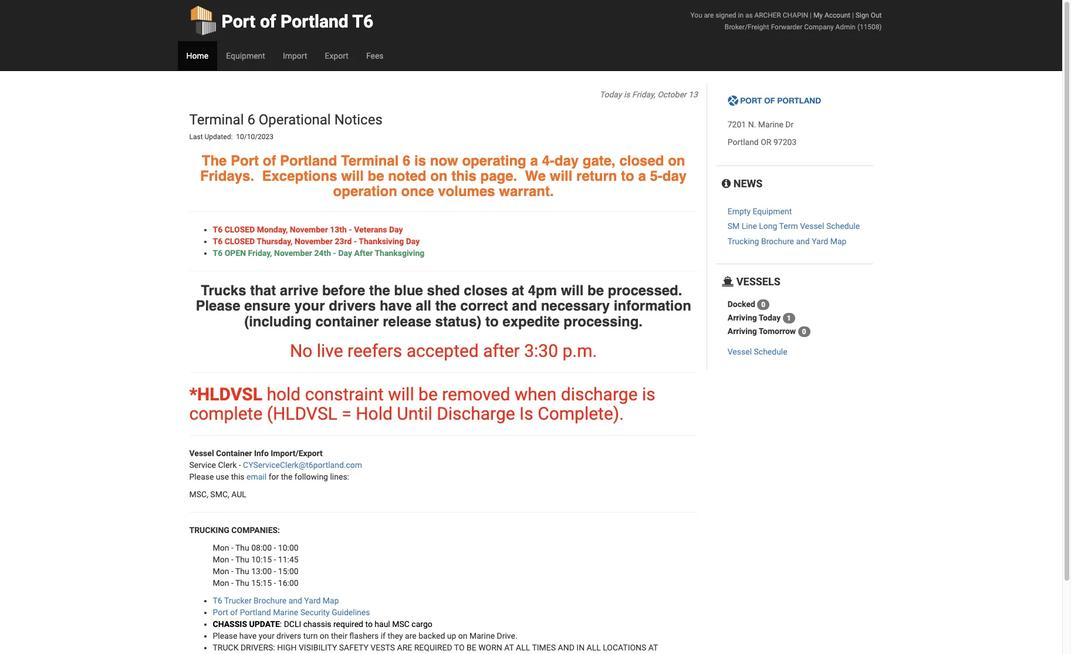 Task type: describe. For each thing, give the bounding box(es) containing it.
fridays
[[200, 168, 250, 184]]

port inside t6 trucker brochure and yard map port of portland marine security guidelines chassis update : dcli chassis required to haul msc cargo please have your drivers turn on their flashers if they are backed up on marine drive. truck drivers: high visibility safety vests are required to be worn at all times and in all locations at
[[213, 608, 228, 617]]

the port of portland terminal 6 is now operating a 4-day gate, closed on fridays .  exceptions will be noted on this page.  we will return to a 5-day operation once volumes warrant.
[[200, 152, 687, 200]]

import button
[[274, 41, 316, 70]]

your inside t6 trucker brochure and yard map port of portland marine security guidelines chassis update : dcli chassis required to haul msc cargo please have your drivers turn on their flashers if they are backed up on marine drive. truck drivers: high visibility safety vests are required to be worn at all times and in all locations at
[[259, 631, 275, 641]]

2 vertical spatial marine
[[470, 631, 495, 641]]

required
[[415, 643, 453, 652]]

brochure inside empty equipment sm line long term vessel schedule trucking brochure and yard map
[[762, 237, 795, 246]]

2 horizontal spatial the
[[436, 298, 457, 314]]

safety
[[339, 643, 369, 652]]

1 | from the left
[[811, 11, 812, 19]]

discharge
[[437, 403, 516, 424]]

cyserviceclerk@t6portland.com
[[243, 460, 362, 470]]

terminal 6 operational notices last updated:  10/10/2023
[[189, 112, 386, 141]]

shed
[[427, 282, 460, 299]]

be inside the port of portland terminal 6 is now operating a 4-day gate, closed on fridays .  exceptions will be noted on this page.  we will return to a 5-day operation once volumes warrant.
[[368, 168, 384, 184]]

are inside t6 trucker brochure and yard map port of portland marine security guidelines chassis update : dcli chassis required to haul msc cargo please have your drivers turn on their flashers if they are backed up on marine drive. truck drivers: high visibility safety vests are required to be worn at all times and in all locations at
[[405, 631, 417, 641]]

2 all from the left
[[587, 643, 601, 652]]

and inside trucks that arrive before the blue shed closes at 4pm will be processed. please ensure your drivers have all the correct and necessary information (including container release status) to expedite processing.
[[512, 298, 537, 314]]

security
[[301, 608, 330, 617]]

0 vertical spatial friday,
[[633, 90, 656, 99]]

1 horizontal spatial day
[[389, 225, 403, 234]]

ensure
[[244, 298, 291, 314]]

forwarder
[[772, 23, 803, 31]]

processed.
[[608, 282, 683, 299]]

vessel inside empty equipment sm line long term vessel schedule trucking brochure and yard map
[[801, 222, 825, 231]]

locations
[[603, 643, 647, 652]]

1 arriving from the top
[[728, 313, 758, 322]]

after
[[483, 341, 520, 361]]

have inside trucks that arrive before the blue shed closes at 4pm will be processed. please ensure your drivers have all the correct and necessary information (including container release status) to expedite processing.
[[380, 298, 412, 314]]

before
[[322, 282, 365, 299]]

closed
[[620, 152, 665, 169]]

long
[[760, 222, 778, 231]]

when
[[515, 384, 557, 405]]

7201
[[728, 120, 747, 129]]

- down trucking companies:
[[231, 543, 234, 553]]

- left 10:15
[[231, 555, 234, 564]]

(hldvsl
[[267, 403, 338, 424]]

dr
[[786, 120, 794, 129]]

2 vertical spatial day
[[339, 248, 352, 258]]

4 thu from the top
[[235, 578, 249, 588]]

accepted
[[407, 341, 479, 361]]

trucking companies:
[[189, 526, 280, 535]]

this inside the port of portland terminal 6 is now operating a 4-day gate, closed on fridays .  exceptions will be noted on this page.  we will return to a 5-day operation once volumes warrant.
[[452, 168, 477, 184]]

all
[[416, 298, 432, 314]]

be inside hold constraint will be removed when discharge is complete (hldvsl = hold until discharge is complete).
[[419, 384, 438, 405]]

on right up
[[459, 631, 468, 641]]

export button
[[316, 41, 358, 70]]

0 vertical spatial 0
[[762, 301, 766, 309]]

of inside t6 trucker brochure and yard map port of portland marine security guidelines chassis update : dcli chassis required to haul msc cargo please have your drivers turn on their flashers if they are backed up on marine drive. truck drivers: high visibility safety vests are required to be worn at all times and in all locations at
[[230, 608, 238, 617]]

1 vertical spatial 0
[[803, 328, 807, 336]]

open
[[225, 248, 246, 258]]

t6 down the fridays
[[213, 225, 223, 234]]

- right 13th
[[349, 225, 352, 234]]

are
[[397, 643, 412, 652]]

msc,
[[189, 490, 208, 499]]

if
[[381, 631, 386, 641]]

your inside trucks that arrive before the blue shed closes at 4pm will be processed. please ensure your drivers have all the correct and necessary information (including container release status) to expedite processing.
[[295, 298, 325, 314]]

operational
[[259, 112, 331, 128]]

1 at from the left
[[505, 643, 514, 652]]

vessels
[[734, 276, 781, 288]]

0 vertical spatial today
[[600, 90, 622, 99]]

chassis
[[304, 620, 332, 629]]

warrant.
[[499, 183, 554, 200]]

docked 0 arriving today 1 arriving tomorrow 0
[[728, 299, 807, 336]]

t6 closed monday, november 13th - veterans day t6 closed thursday, november 23rd - thanksiving day t6 open friday, november 24th - day after thanksgiving
[[213, 225, 425, 258]]

fees button
[[358, 41, 393, 70]]

terminal inside terminal 6 operational notices last updated:  10/10/2023
[[189, 112, 244, 128]]

1 horizontal spatial day
[[663, 168, 687, 184]]

necessary
[[541, 298, 610, 314]]

have inside t6 trucker brochure and yard map port of portland marine security guidelines chassis update : dcli chassis required to haul msc cargo please have your drivers turn on their flashers if they are backed up on marine drive. truck drivers: high visibility safety vests are required to be worn at all times and in all locations at
[[240, 631, 257, 641]]

line
[[742, 222, 758, 231]]

portland inside the port of portland terminal 6 is now operating a 4-day gate, closed on fridays .  exceptions will be noted on this page.  we will return to a 5-day operation once volumes warrant.
[[280, 152, 337, 169]]

chassis
[[213, 620, 247, 629]]

sign out link
[[856, 11, 882, 19]]

t6 up trucks
[[213, 237, 223, 246]]

4pm
[[528, 282, 557, 299]]

0 vertical spatial marine
[[759, 120, 784, 129]]

the
[[202, 152, 227, 169]]

0 vertical spatial port
[[222, 11, 256, 32]]

- up trucker
[[231, 578, 234, 588]]

vessel for vessel container info import/export service clerk - cyserviceclerk@t6portland.com please use this email for the following lines:
[[189, 449, 214, 458]]

trucking
[[728, 237, 760, 246]]

97203
[[774, 138, 797, 147]]

- left 15:00
[[274, 567, 276, 576]]

monday,
[[257, 225, 288, 234]]

1
[[787, 314, 792, 322]]

7201 n. marine dr
[[728, 120, 794, 129]]

you are signed in as archer chapin | my account | sign out broker/freight forwarder company admin (11508)
[[691, 11, 882, 31]]

port inside the port of portland terminal 6 is now operating a 4-day gate, closed on fridays .  exceptions will be noted on this page.  we will return to a 5-day operation once volumes warrant.
[[231, 152, 259, 169]]

15:00
[[278, 567, 299, 576]]

complete).
[[538, 403, 624, 424]]

archer
[[755, 11, 782, 19]]

service
[[189, 460, 216, 470]]

complete
[[189, 403, 263, 424]]

thanksgiving
[[375, 248, 425, 258]]

until
[[397, 403, 433, 424]]

13
[[689, 90, 698, 99]]

please inside vessel container info import/export service clerk - cyserviceclerk@t6portland.com please use this email for the following lines:
[[189, 472, 214, 482]]

october
[[658, 90, 687, 99]]

are inside you are signed in as archer chapin | my account | sign out broker/freight forwarder company admin (11508)
[[705, 11, 714, 19]]

0 horizontal spatial marine
[[273, 608, 299, 617]]

as
[[746, 11, 753, 19]]

1 horizontal spatial the
[[369, 282, 391, 299]]

will inside trucks that arrive before the blue shed closes at 4pm will be processed. please ensure your drivers have all the correct and necessary information (including container release status) to expedite processing.
[[561, 282, 584, 299]]

on right 5- on the right
[[668, 152, 686, 169]]

today is friday, october 13
[[600, 90, 698, 99]]

on up the visibility
[[320, 631, 329, 641]]

portland up import "dropdown button" at the top
[[281, 11, 349, 32]]

up
[[447, 631, 457, 641]]

signed
[[716, 11, 737, 19]]

after
[[354, 248, 373, 258]]

friday, inside t6 closed monday, november 13th - veterans day t6 closed thursday, november 23rd - thanksiving day t6 open friday, november 24th - day after thanksgiving
[[248, 248, 272, 258]]

ship image
[[722, 277, 734, 287]]

info circle image
[[722, 179, 731, 189]]

1 horizontal spatial a
[[639, 168, 647, 184]]

my
[[814, 11, 823, 19]]

vests
[[371, 643, 395, 652]]

company
[[805, 23, 834, 31]]

live
[[317, 341, 343, 361]]

portland down 7201
[[728, 138, 759, 147]]

volumes
[[438, 183, 496, 200]]

empty
[[728, 207, 751, 216]]

6 inside the port of portland terminal 6 is now operating a 4-day gate, closed on fridays .  exceptions will be noted on this page.  we will return to a 5-day operation once volumes warrant.
[[403, 152, 411, 169]]

2 horizontal spatial day
[[406, 237, 420, 246]]

t6 left open
[[213, 248, 223, 258]]

2 at from the left
[[649, 643, 659, 652]]

2 closed from the top
[[225, 237, 255, 246]]

no live reefers accepted after 3:30 p.m.
[[290, 341, 598, 361]]

container
[[316, 313, 379, 330]]

1 horizontal spatial is
[[624, 90, 631, 99]]

3 thu from the top
[[235, 567, 249, 576]]

equipment inside "popup button"
[[226, 51, 265, 60]]

processing.
[[564, 313, 643, 330]]

notices
[[335, 112, 383, 128]]

empty equipment link
[[728, 207, 792, 216]]

is inside the port of portland terminal 6 is now operating a 4-day gate, closed on fridays .  exceptions will be noted on this page.  we will return to a 5-day operation once volumes warrant.
[[415, 152, 426, 169]]

to inside the port of portland terminal 6 is now operating a 4-day gate, closed on fridays .  exceptions will be noted on this page.  we will return to a 5-day operation once volumes warrant.
[[621, 168, 635, 184]]

constraint
[[305, 384, 384, 405]]

trucking
[[189, 526, 230, 535]]

and inside empty equipment sm line long term vessel schedule trucking brochure and yard map
[[797, 237, 810, 246]]

1 vertical spatial schedule
[[754, 347, 788, 357]]

:
[[280, 620, 282, 629]]

status)
[[436, 313, 482, 330]]

will right the exceptions
[[341, 168, 364, 184]]

be inside trucks that arrive before the blue shed closes at 4pm will be processed. please ensure your drivers have all the correct and necessary information (including container release status) to expedite processing.
[[588, 282, 604, 299]]

(11508)
[[858, 23, 882, 31]]

t6 up fees
[[353, 11, 374, 32]]

- left "10:00"
[[274, 543, 276, 553]]

info
[[254, 449, 269, 458]]

port of portland t6 link
[[189, 0, 374, 41]]

portland inside t6 trucker brochure and yard map port of portland marine security guidelines chassis update : dcli chassis required to haul msc cargo please have your drivers turn on their flashers if they are backed up on marine drive. truck drivers: high visibility safety vests are required to be worn at all times and in all locations at
[[240, 608, 271, 617]]

- right "23rd"
[[354, 237, 357, 246]]



Task type: vqa. For each thing, say whether or not it's contained in the screenshot.
Privacy on the bottom of page
no



Task type: locate. For each thing, give the bounding box(es) containing it.
and inside t6 trucker brochure and yard map port of portland marine security guidelines chassis update : dcli chassis required to haul msc cargo please have your drivers turn on their flashers if they are backed up on marine drive. truck drivers: high visibility safety vests are required to be worn at all times and in all locations at
[[289, 596, 302, 606]]

dcli
[[284, 620, 302, 629]]

please down service
[[189, 472, 214, 482]]

0 horizontal spatial day
[[339, 248, 352, 258]]

0 horizontal spatial yard
[[304, 596, 321, 606]]

of inside the port of portland terminal 6 is now operating a 4-day gate, closed on fridays .  exceptions will be noted on this page.  we will return to a 5-day operation once volumes warrant.
[[263, 152, 276, 169]]

sm line long term vessel schedule link
[[728, 222, 861, 231]]

0 horizontal spatial drivers
[[277, 631, 301, 641]]

1 vertical spatial please
[[189, 472, 214, 482]]

yard inside empty equipment sm line long term vessel schedule trucking brochure and yard map
[[812, 237, 829, 246]]

port of portland t6 image
[[728, 95, 822, 107]]

please up truck
[[213, 631, 238, 641]]

0 horizontal spatial schedule
[[754, 347, 788, 357]]

yard inside t6 trucker brochure and yard map port of portland marine security guidelines chassis update : dcli chassis required to haul msc cargo please have your drivers turn on their flashers if they are backed up on marine drive. truck drivers: high visibility safety vests are required to be worn at all times and in all locations at
[[304, 596, 321, 606]]

thu left 10:15
[[235, 555, 249, 564]]

1 vertical spatial terminal
[[341, 152, 399, 169]]

tomorrow
[[759, 326, 797, 336]]

0 horizontal spatial this
[[231, 472, 245, 482]]

correct
[[461, 298, 508, 314]]

t6 inside t6 trucker brochure and yard map port of portland marine security guidelines chassis update : dcli chassis required to haul msc cargo please have your drivers turn on their flashers if they are backed up on marine drive. truck drivers: high visibility safety vests are required to be worn at all times and in all locations at
[[213, 596, 222, 606]]

2 | from the left
[[853, 11, 854, 19]]

1 horizontal spatial to
[[486, 313, 499, 330]]

schedule right term
[[827, 222, 861, 231]]

- inside vessel container info import/export service clerk - cyserviceclerk@t6portland.com please use this email for the following lines:
[[239, 460, 241, 470]]

to up flashers
[[366, 620, 373, 629]]

term
[[780, 222, 799, 231]]

1 horizontal spatial all
[[587, 643, 601, 652]]

drivers inside trucks that arrive before the blue shed closes at 4pm will be processed. please ensure your drivers have all the correct and necessary information (including container release status) to expedite processing.
[[329, 298, 376, 314]]

admin
[[836, 23, 856, 31]]

portland up "update"
[[240, 608, 271, 617]]

all right the in at the bottom right of page
[[587, 643, 601, 652]]

0 horizontal spatial your
[[259, 631, 275, 641]]

will inside hold constraint will be removed when discharge is complete (hldvsl = hold until discharge is complete).
[[388, 384, 414, 405]]

companies:
[[232, 526, 280, 535]]

friday, down the thursday, at top
[[248, 248, 272, 258]]

0 horizontal spatial brochure
[[254, 596, 287, 606]]

arriving
[[728, 313, 758, 322], [728, 326, 758, 336]]

schedule down tomorrow
[[754, 347, 788, 357]]

0 vertical spatial please
[[196, 298, 241, 314]]

be up processing.
[[588, 282, 604, 299]]

0 horizontal spatial be
[[368, 168, 384, 184]]

0 vertical spatial have
[[380, 298, 412, 314]]

a left the '4-'
[[531, 152, 538, 169]]

is right the discharge
[[643, 384, 656, 405]]

today inside docked 0 arriving today 1 arriving tomorrow 0
[[759, 313, 781, 322]]

will right 'we'
[[550, 168, 573, 184]]

email
[[247, 472, 267, 482]]

1 horizontal spatial map
[[831, 237, 847, 246]]

in
[[739, 11, 744, 19]]

2 horizontal spatial vessel
[[801, 222, 825, 231]]

1 all from the left
[[516, 643, 531, 652]]

1 vertical spatial brochure
[[254, 596, 287, 606]]

marine up : on the left bottom of page
[[273, 608, 299, 617]]

1 horizontal spatial and
[[512, 298, 537, 314]]

1 vertical spatial 6
[[403, 152, 411, 169]]

0 vertical spatial this
[[452, 168, 477, 184]]

1 horizontal spatial today
[[759, 313, 781, 322]]

1 vertical spatial of
[[263, 152, 276, 169]]

veterans
[[354, 225, 387, 234]]

home
[[186, 51, 209, 60]]

0 horizontal spatial day
[[555, 152, 579, 169]]

port down 10/10/2023
[[231, 152, 259, 169]]

terminal
[[189, 112, 244, 128], [341, 152, 399, 169]]

0 vertical spatial is
[[624, 90, 631, 99]]

of down trucker
[[230, 608, 238, 617]]

visibility
[[299, 643, 337, 652]]

4-
[[542, 152, 555, 169]]

1 vertical spatial this
[[231, 472, 245, 482]]

3 mon from the top
[[213, 567, 229, 576]]

truck
[[213, 643, 239, 652]]

once
[[401, 183, 434, 200]]

friday, left october
[[633, 90, 656, 99]]

0 vertical spatial november
[[290, 225, 328, 234]]

aul
[[232, 490, 247, 499]]

thanksiving
[[359, 237, 404, 246]]

2 horizontal spatial be
[[588, 282, 604, 299]]

1 vertical spatial port
[[231, 152, 259, 169]]

use
[[216, 472, 229, 482]]

1 horizontal spatial your
[[295, 298, 325, 314]]

port up equipment "popup button"
[[222, 11, 256, 32]]

the left blue
[[369, 282, 391, 299]]

of up equipment "popup button"
[[260, 11, 276, 32]]

11:45
[[278, 555, 299, 564]]

t6 left trucker
[[213, 596, 222, 606]]

day left gate,
[[555, 152, 579, 169]]

0 horizontal spatial map
[[323, 596, 339, 606]]

a
[[531, 152, 538, 169], [639, 168, 647, 184]]

1 vertical spatial arriving
[[728, 326, 758, 336]]

1 vertical spatial map
[[323, 596, 339, 606]]

brochure
[[762, 237, 795, 246], [254, 596, 287, 606]]

1 mon from the top
[[213, 543, 229, 553]]

0 horizontal spatial a
[[531, 152, 538, 169]]

1 horizontal spatial 0
[[803, 328, 807, 336]]

1 vertical spatial friday,
[[248, 248, 272, 258]]

vessel inside vessel container info import/export service clerk - cyserviceclerk@t6portland.com please use this email for the following lines:
[[189, 449, 214, 458]]

1 horizontal spatial be
[[419, 384, 438, 405]]

this right use
[[231, 472, 245, 482]]

0 vertical spatial your
[[295, 298, 325, 314]]

of down 10/10/2023
[[263, 152, 276, 169]]

1 vertical spatial your
[[259, 631, 275, 641]]

arriving down docked
[[728, 313, 758, 322]]

exceptions
[[262, 168, 337, 184]]

last
[[189, 133, 203, 141]]

0 right docked
[[762, 301, 766, 309]]

lines:
[[330, 472, 349, 482]]

map
[[831, 237, 847, 246], [323, 596, 339, 606]]

1 vertical spatial november
[[295, 237, 333, 246]]

to inside trucks that arrive before the blue shed closes at 4pm will be processed. please ensure your drivers have all the correct and necessary information (including container release status) to expedite processing.
[[486, 313, 499, 330]]

marine up or
[[759, 120, 784, 129]]

0 vertical spatial are
[[705, 11, 714, 19]]

n.
[[749, 120, 757, 129]]

will right 4pm
[[561, 282, 584, 299]]

home button
[[178, 41, 217, 70]]

gate,
[[583, 152, 616, 169]]

the right the all
[[436, 298, 457, 314]]

be down accepted
[[419, 384, 438, 405]]

are up are
[[405, 631, 417, 641]]

news
[[731, 178, 763, 190]]

1 horizontal spatial vessel
[[728, 347, 752, 357]]

2 mon from the top
[[213, 555, 229, 564]]

yard down sm line long term vessel schedule link
[[812, 237, 829, 246]]

equipment inside empty equipment sm line long term vessel schedule trucking brochure and yard map
[[753, 207, 792, 216]]

your down "update"
[[259, 631, 275, 641]]

0 vertical spatial be
[[368, 168, 384, 184]]

day down "23rd"
[[339, 248, 352, 258]]

portland
[[281, 11, 349, 32], [728, 138, 759, 147], [280, 152, 337, 169], [240, 608, 271, 617]]

2 horizontal spatial to
[[621, 168, 635, 184]]

have up drivers:
[[240, 631, 257, 641]]

to left 5- on the right
[[621, 168, 635, 184]]

on right noted
[[431, 168, 448, 184]]

- right clerk at the left of page
[[239, 460, 241, 470]]

0 vertical spatial map
[[831, 237, 847, 246]]

1 horizontal spatial at
[[649, 643, 659, 652]]

import
[[283, 51, 307, 60]]

(including
[[244, 313, 312, 330]]

1 horizontal spatial marine
[[470, 631, 495, 641]]

- right 24th
[[333, 248, 337, 258]]

docked
[[728, 299, 756, 309]]

today
[[600, 90, 622, 99], [759, 313, 781, 322]]

0 horizontal spatial terminal
[[189, 112, 244, 128]]

trucker
[[224, 596, 252, 606]]

1 vertical spatial equipment
[[753, 207, 792, 216]]

0 horizontal spatial |
[[811, 11, 812, 19]]

equipment button
[[217, 41, 274, 70]]

2 vertical spatial to
[[366, 620, 373, 629]]

0 vertical spatial of
[[260, 11, 276, 32]]

at
[[505, 643, 514, 652], [649, 643, 659, 652]]

2 vertical spatial please
[[213, 631, 238, 641]]

all down drive.
[[516, 643, 531, 652]]

- left 13:00
[[231, 567, 234, 576]]

15:15
[[251, 578, 272, 588]]

will
[[341, 168, 364, 184], [550, 168, 573, 184], [561, 282, 584, 299], [388, 384, 414, 405]]

worn
[[479, 643, 503, 652]]

4 mon from the top
[[213, 578, 229, 588]]

0 horizontal spatial is
[[415, 152, 426, 169]]

to up 'after'
[[486, 313, 499, 330]]

is left october
[[624, 90, 631, 99]]

1 vertical spatial drivers
[[277, 631, 301, 641]]

day up thanksiving
[[389, 225, 403, 234]]

thu left 13:00
[[235, 567, 249, 576]]

6 inside terminal 6 operational notices last updated:  10/10/2023
[[248, 112, 255, 128]]

and up port of portland marine security guidelines link
[[289, 596, 302, 606]]

0 right tomorrow
[[803, 328, 807, 336]]

1 horizontal spatial drivers
[[329, 298, 376, 314]]

the right for
[[281, 472, 293, 482]]

1 vertical spatial to
[[486, 313, 499, 330]]

marine up the worn
[[470, 631, 495, 641]]

out
[[872, 11, 882, 19]]

2 vertical spatial vessel
[[189, 449, 214, 458]]

2 arriving from the top
[[728, 326, 758, 336]]

that
[[250, 282, 276, 299]]

- left the 11:45
[[274, 555, 276, 564]]

0 horizontal spatial vessel
[[189, 449, 214, 458]]

2 thu from the top
[[235, 555, 249, 564]]

2 horizontal spatial is
[[643, 384, 656, 405]]

1 horizontal spatial brochure
[[762, 237, 795, 246]]

2 horizontal spatial and
[[797, 237, 810, 246]]

drivers:
[[241, 643, 275, 652]]

be
[[368, 168, 384, 184], [588, 282, 604, 299], [419, 384, 438, 405]]

terminal up last
[[189, 112, 244, 128]]

0 vertical spatial arriving
[[728, 313, 758, 322]]

drivers inside t6 trucker brochure and yard map port of portland marine security guidelines chassis update : dcli chassis required to haul msc cargo please have your drivers turn on their flashers if they are backed up on marine drive. truck drivers: high visibility safety vests are required to be worn at all times and in all locations at
[[277, 631, 301, 641]]

1 vertical spatial is
[[415, 152, 426, 169]]

turn
[[303, 631, 318, 641]]

are right you
[[705, 11, 714, 19]]

map up security
[[323, 596, 339, 606]]

guidelines
[[332, 608, 370, 617]]

map inside empty equipment sm line long term vessel schedule trucking brochure and yard map
[[831, 237, 847, 246]]

1 horizontal spatial friday,
[[633, 90, 656, 99]]

1 closed from the top
[[225, 225, 255, 234]]

1 horizontal spatial yard
[[812, 237, 829, 246]]

1 thu from the top
[[235, 543, 249, 553]]

the inside vessel container info import/export service clerk - cyserviceclerk@t6portland.com please use this email for the following lines:
[[281, 472, 293, 482]]

trucks
[[201, 282, 246, 299]]

0 horizontal spatial are
[[405, 631, 417, 641]]

return
[[577, 168, 618, 184]]

t6
[[353, 11, 374, 32], [213, 225, 223, 234], [213, 237, 223, 246], [213, 248, 223, 258], [213, 596, 222, 606]]

0 horizontal spatial 0
[[762, 301, 766, 309]]

vessel right term
[[801, 222, 825, 231]]

6
[[248, 112, 255, 128], [403, 152, 411, 169]]

a left 5- on the right
[[639, 168, 647, 184]]

no
[[290, 341, 313, 361]]

vessel container info import/export service clerk - cyserviceclerk@t6portland.com please use this email for the following lines:
[[189, 449, 362, 482]]

0 horizontal spatial and
[[289, 596, 302, 606]]

port of portland t6
[[222, 11, 374, 32]]

portland or 97203
[[728, 138, 797, 147]]

1 vertical spatial vessel
[[728, 347, 752, 357]]

brochure inside t6 trucker brochure and yard map port of portland marine security guidelines chassis update : dcli chassis required to haul msc cargo please have your drivers turn on their flashers if they are backed up on marine drive. truck drivers: high visibility safety vests are required to be worn at all times and in all locations at
[[254, 596, 287, 606]]

is inside hold constraint will be removed when discharge is complete (hldvsl = hold until discharge is complete).
[[643, 384, 656, 405]]

6 up the "once"
[[403, 152, 411, 169]]

and down sm line long term vessel schedule link
[[797, 237, 810, 246]]

terminal inside the port of portland terminal 6 is now operating a 4-day gate, closed on fridays .  exceptions will be noted on this page.  we will return to a 5-day operation once volumes warrant.
[[341, 152, 399, 169]]

thursday,
[[257, 237, 293, 246]]

reefers
[[348, 341, 402, 361]]

vessel up service
[[189, 449, 214, 458]]

2 vertical spatial port
[[213, 608, 228, 617]]

2 vertical spatial and
[[289, 596, 302, 606]]

port of portland marine security guidelines link
[[213, 608, 370, 617]]

1 vertical spatial closed
[[225, 237, 255, 246]]

please inside t6 trucker brochure and yard map port of portland marine security guidelines chassis update : dcli chassis required to haul msc cargo please have your drivers turn on their flashers if they are backed up on marine drive. truck drivers: high visibility safety vests are required to be worn at all times and in all locations at
[[213, 631, 238, 641]]

to
[[621, 168, 635, 184], [486, 313, 499, 330], [366, 620, 373, 629]]

0 vertical spatial schedule
[[827, 222, 861, 231]]

0 horizontal spatial equipment
[[226, 51, 265, 60]]

10:00
[[278, 543, 299, 553]]

please inside trucks that arrive before the blue shed closes at 4pm will be processed. please ensure your drivers have all the correct and necessary information (including container release status) to expedite processing.
[[196, 298, 241, 314]]

| left the my at the right of the page
[[811, 11, 812, 19]]

equipment right 'home' dropdown button
[[226, 51, 265, 60]]

2 vertical spatial be
[[419, 384, 438, 405]]

at right locations
[[649, 643, 659, 652]]

1 vertical spatial and
[[512, 298, 537, 314]]

- left 16:00
[[274, 578, 276, 588]]

drivers up 'high'
[[277, 631, 301, 641]]

0 horizontal spatial at
[[505, 643, 514, 652]]

arriving up vessel schedule at the bottom of the page
[[728, 326, 758, 336]]

port up chassis
[[213, 608, 228, 617]]

be left noted
[[368, 168, 384, 184]]

vessel for vessel schedule
[[728, 347, 752, 357]]

vessel down docked 0 arriving today 1 arriving tomorrow 0
[[728, 347, 752, 357]]

brochure down long
[[762, 237, 795, 246]]

0 vertical spatial terminal
[[189, 112, 244, 128]]

hold
[[356, 403, 393, 424]]

10/10/2023
[[236, 133, 274, 141]]

thu down trucking companies:
[[235, 543, 249, 553]]

now
[[430, 152, 459, 169]]

backed
[[419, 631, 445, 641]]

noted
[[388, 168, 427, 184]]

be
[[467, 643, 477, 652]]

| left sign
[[853, 11, 854, 19]]

drivers
[[329, 298, 376, 314], [277, 631, 301, 641]]

at down drive.
[[505, 643, 514, 652]]

0
[[762, 301, 766, 309], [803, 328, 807, 336]]

yard up security
[[304, 596, 321, 606]]

map inside t6 trucker brochure and yard map port of portland marine security guidelines chassis update : dcli chassis required to haul msc cargo please have your drivers turn on their flashers if they are backed up on marine drive. truck drivers: high visibility safety vests are required to be worn at all times and in all locations at
[[323, 596, 339, 606]]

thu up trucker
[[235, 578, 249, 588]]

6 up 10/10/2023
[[248, 112, 255, 128]]

please left 'that'
[[196, 298, 241, 314]]

hold constraint will be removed when discharge is complete (hldvsl = hold until discharge is complete).
[[189, 384, 656, 424]]

0 horizontal spatial all
[[516, 643, 531, 652]]

0 horizontal spatial to
[[366, 620, 373, 629]]

this inside vessel container info import/export service clerk - cyserviceclerk@t6portland.com please use this email for the following lines:
[[231, 472, 245, 482]]

1 vertical spatial day
[[406, 237, 420, 246]]

1 vertical spatial be
[[588, 282, 604, 299]]

equipment up long
[[753, 207, 792, 216]]

terminal up operation
[[341, 152, 399, 169]]

arrive
[[280, 282, 318, 299]]

drivers up live
[[329, 298, 376, 314]]

1 horizontal spatial are
[[705, 11, 714, 19]]

day up thanksgiving
[[406, 237, 420, 246]]

schedule inside empty equipment sm line long term vessel schedule trucking brochure and yard map
[[827, 222, 861, 231]]

map down sm line long term vessel schedule link
[[831, 237, 847, 246]]

this right the "once"
[[452, 168, 477, 184]]

we
[[525, 168, 546, 184]]

your right the "ensure"
[[295, 298, 325, 314]]

broker/freight
[[725, 23, 770, 31]]

3:30
[[525, 341, 559, 361]]

1 vertical spatial have
[[240, 631, 257, 641]]

will down reefers
[[388, 384, 414, 405]]

sign
[[856, 11, 870, 19]]

to inside t6 trucker brochure and yard map port of portland marine security guidelines chassis update : dcli chassis required to haul msc cargo please have your drivers turn on their flashers if they are backed up on marine drive. truck drivers: high visibility safety vests are required to be worn at all times and in all locations at
[[366, 620, 373, 629]]

0 vertical spatial and
[[797, 237, 810, 246]]

msc
[[392, 620, 410, 629]]

0 vertical spatial closed
[[225, 225, 255, 234]]

is left the now
[[415, 152, 426, 169]]

day left info circle image
[[663, 168, 687, 184]]

discharge
[[561, 384, 638, 405]]

0 horizontal spatial the
[[281, 472, 293, 482]]

0 horizontal spatial friday,
[[248, 248, 272, 258]]

2 vertical spatial november
[[274, 248, 312, 258]]

closes
[[464, 282, 508, 299]]

and right the correct
[[512, 298, 537, 314]]

1 vertical spatial today
[[759, 313, 781, 322]]



